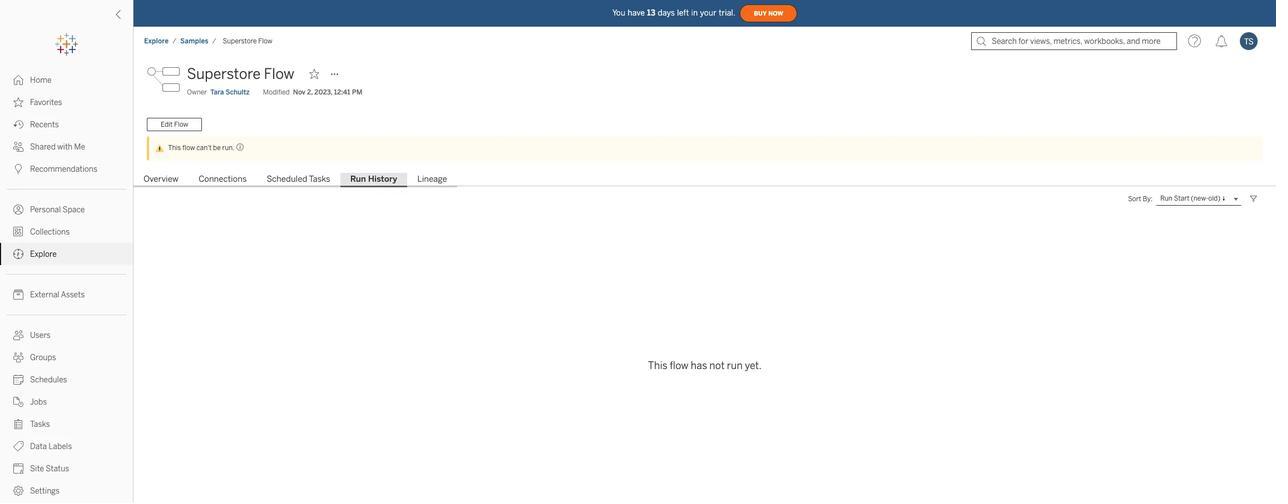 Task type: locate. For each thing, give the bounding box(es) containing it.
this
[[168, 144, 181, 152], [648, 360, 668, 372]]

superstore flow main content
[[134, 56, 1277, 504]]

this for this flow has not run yet.
[[648, 360, 668, 372]]

run for run history
[[351, 174, 366, 184]]

1 horizontal spatial this
[[648, 360, 668, 372]]

external assets link
[[0, 284, 133, 306]]

0 horizontal spatial /
[[173, 37, 176, 45]]

explore left samples
[[144, 37, 169, 45]]

tasks down jobs
[[30, 420, 50, 430]]

0 horizontal spatial explore link
[[0, 243, 133, 266]]

Search for views, metrics, workbooks, and more text field
[[972, 32, 1178, 50]]

schedules
[[30, 376, 67, 385]]

site status link
[[0, 458, 133, 480]]

samples link
[[180, 37, 209, 46]]

sort by:
[[1129, 195, 1153, 203]]

not
[[710, 360, 725, 372]]

this left has
[[648, 360, 668, 372]]

flow left has
[[670, 360, 689, 372]]

/ left samples
[[173, 37, 176, 45]]

days
[[658, 8, 675, 18]]

1 horizontal spatial tasks
[[309, 174, 330, 184]]

0 horizontal spatial tasks
[[30, 420, 50, 430]]

superstore right samples link
[[223, 37, 257, 45]]

run
[[727, 360, 743, 372]]

flow inside button
[[174, 121, 188, 129]]

0 vertical spatial run
[[351, 174, 366, 184]]

/ right samples link
[[213, 37, 216, 45]]

settings link
[[0, 480, 133, 503]]

0 horizontal spatial flow
[[183, 144, 195, 152]]

1 vertical spatial tasks
[[30, 420, 50, 430]]

run inside dropdown button
[[1161, 195, 1173, 203]]

me
[[74, 143, 85, 152]]

by:
[[1144, 195, 1153, 203]]

overview
[[144, 174, 179, 184]]

run inside sub-spaces tab list
[[351, 174, 366, 184]]

/
[[173, 37, 176, 45], [213, 37, 216, 45]]

scheduled
[[267, 174, 307, 184]]

edit flow button
[[147, 118, 202, 131]]

space
[[63, 205, 85, 215]]

2 / from the left
[[213, 37, 216, 45]]

can't
[[197, 144, 212, 152]]

status
[[46, 465, 69, 474]]

1 vertical spatial superstore flow
[[187, 65, 295, 83]]

run for run start (new-old)
[[1161, 195, 1173, 203]]

personal
[[30, 205, 61, 215]]

your
[[701, 8, 717, 18]]

1 vertical spatial this
[[648, 360, 668, 372]]

jobs link
[[0, 391, 133, 414]]

explore link
[[144, 37, 169, 46], [0, 243, 133, 266]]

1 vertical spatial flow
[[670, 360, 689, 372]]

data labels
[[30, 443, 72, 452]]

run
[[351, 174, 366, 184], [1161, 195, 1173, 203]]

flow
[[183, 144, 195, 152], [670, 360, 689, 372]]

0 vertical spatial flow
[[183, 144, 195, 152]]

1 / from the left
[[173, 37, 176, 45]]

collections link
[[0, 221, 133, 243]]

0 horizontal spatial this
[[168, 144, 181, 152]]

1 horizontal spatial explore
[[144, 37, 169, 45]]

explore link left samples
[[144, 37, 169, 46]]

in
[[692, 8, 698, 18]]

1 vertical spatial run
[[1161, 195, 1173, 203]]

with
[[57, 143, 72, 152]]

this flow can't be run.
[[168, 144, 235, 152]]

run start (new-old)
[[1161, 195, 1221, 203]]

explore down the collections at the top left
[[30, 250, 57, 259]]

0 vertical spatial flow
[[258, 37, 273, 45]]

1 horizontal spatial /
[[213, 37, 216, 45]]

superstore up owner tara schultz
[[187, 65, 261, 83]]

0 vertical spatial tasks
[[309, 174, 330, 184]]

flow left can't
[[183, 144, 195, 152]]

0 horizontal spatial run
[[351, 174, 366, 184]]

flow
[[258, 37, 273, 45], [264, 65, 295, 83], [174, 121, 188, 129]]

run.
[[222, 144, 235, 152]]

0 horizontal spatial explore
[[30, 250, 57, 259]]

collections
[[30, 228, 70, 237]]

tasks right scheduled on the left of the page
[[309, 174, 330, 184]]

explore inside "link"
[[30, 250, 57, 259]]

1 horizontal spatial flow
[[670, 360, 689, 372]]

0 vertical spatial explore
[[144, 37, 169, 45]]

1 vertical spatial explore
[[30, 250, 57, 259]]

0 vertical spatial explore link
[[144, 37, 169, 46]]

home
[[30, 76, 52, 85]]

tasks
[[309, 174, 330, 184], [30, 420, 50, 430]]

this down edit flow button in the top of the page
[[168, 144, 181, 152]]

2 vertical spatial flow
[[174, 121, 188, 129]]

run left start
[[1161, 195, 1173, 203]]

recommendations link
[[0, 158, 133, 180]]

explore link down the collections at the top left
[[0, 243, 133, 266]]

1 vertical spatial superstore
[[187, 65, 261, 83]]

explore
[[144, 37, 169, 45], [30, 250, 57, 259]]

assets
[[61, 291, 85, 300]]

1 horizontal spatial run
[[1161, 195, 1173, 203]]

this for this flow can't be run.
[[168, 144, 181, 152]]

explore / samples /
[[144, 37, 216, 45]]

you have 13 days left in your trial.
[[613, 8, 736, 18]]

1 vertical spatial explore link
[[0, 243, 133, 266]]

start
[[1175, 195, 1190, 203]]

tara schultz link
[[210, 87, 250, 97]]

favorites
[[30, 98, 62, 107]]

0 vertical spatial this
[[168, 144, 181, 152]]

run left history
[[351, 174, 366, 184]]

flow run requirements:
the flow must have at least one output step. image
[[235, 143, 245, 151]]

favorites link
[[0, 91, 133, 114]]

recommendations
[[30, 165, 97, 174]]

superstore flow
[[223, 37, 273, 45], [187, 65, 295, 83]]

flow for superstore flow element at the top left
[[258, 37, 273, 45]]

superstore
[[223, 37, 257, 45], [187, 65, 261, 83]]

data labels link
[[0, 436, 133, 458]]

flow for has
[[670, 360, 689, 372]]



Task type: vqa. For each thing, say whether or not it's contained in the screenshot.
the topmost the Explore link
yes



Task type: describe. For each thing, give the bounding box(es) containing it.
users link
[[0, 325, 133, 347]]

left
[[678, 8, 690, 18]]

buy
[[754, 10, 767, 17]]

flow for can't
[[183, 144, 195, 152]]

pm
[[352, 89, 363, 96]]

buy now button
[[740, 4, 798, 22]]

home link
[[0, 69, 133, 91]]

you
[[613, 8, 626, 18]]

groups link
[[0, 347, 133, 369]]

lineage
[[418, 174, 447, 184]]

yet.
[[745, 360, 762, 372]]

this flow has not run yet.
[[648, 360, 762, 372]]

shared with me
[[30, 143, 85, 152]]

12:41
[[334, 89, 351, 96]]

run start (new-old) button
[[1157, 193, 1242, 206]]

sort
[[1129, 195, 1142, 203]]

be
[[213, 144, 221, 152]]

superstore inside main content
[[187, 65, 261, 83]]

schedules link
[[0, 369, 133, 391]]

(new-
[[1192, 195, 1209, 203]]

schultz
[[226, 89, 250, 96]]

buy now
[[754, 10, 784, 17]]

external
[[30, 291, 59, 300]]

data
[[30, 443, 47, 452]]

2023,
[[315, 89, 333, 96]]

tasks inside main navigation. press the up and down arrow keys to access links. element
[[30, 420, 50, 430]]

recents
[[30, 120, 59, 130]]

13
[[648, 8, 656, 18]]

external assets
[[30, 291, 85, 300]]

modified nov 2, 2023, 12:41 pm
[[263, 89, 363, 96]]

modified
[[263, 89, 290, 96]]

main navigation. press the up and down arrow keys to access links. element
[[0, 69, 133, 503]]

1 vertical spatial flow
[[264, 65, 295, 83]]

owner tara schultz
[[187, 89, 250, 96]]

1 horizontal spatial explore link
[[144, 37, 169, 46]]

samples
[[180, 37, 209, 45]]

old)
[[1209, 195, 1221, 203]]

0 vertical spatial superstore
[[223, 37, 257, 45]]

2,
[[307, 89, 313, 96]]

connections
[[199, 174, 247, 184]]

have
[[628, 8, 645, 18]]

scheduled tasks
[[267, 174, 330, 184]]

edit
[[161, 121, 173, 129]]

shared
[[30, 143, 56, 152]]

jobs
[[30, 398, 47, 407]]

site
[[30, 465, 44, 474]]

settings
[[30, 487, 60, 497]]

flow for edit flow button in the top of the page
[[174, 121, 188, 129]]

edit flow
[[161, 121, 188, 129]]

nov
[[293, 89, 306, 96]]

personal space
[[30, 205, 85, 215]]

flow image
[[147, 63, 180, 96]]

site status
[[30, 465, 69, 474]]

has
[[691, 360, 708, 372]]

labels
[[49, 443, 72, 452]]

tasks link
[[0, 414, 133, 436]]

explore for explore / samples /
[[144, 37, 169, 45]]

tara
[[210, 89, 224, 96]]

explore for explore
[[30, 250, 57, 259]]

trial.
[[719, 8, 736, 18]]

users
[[30, 331, 51, 341]]

run history
[[351, 174, 398, 184]]

0 vertical spatial superstore flow
[[223, 37, 273, 45]]

superstore flow inside main content
[[187, 65, 295, 83]]

owner
[[187, 89, 207, 96]]

history
[[368, 174, 398, 184]]

sub-spaces tab list
[[134, 173, 1277, 188]]

navigation panel element
[[0, 33, 133, 503]]

recents link
[[0, 114, 133, 136]]

groups
[[30, 353, 56, 363]]

personal space link
[[0, 199, 133, 221]]

now
[[769, 10, 784, 17]]

tasks inside sub-spaces tab list
[[309, 174, 330, 184]]

shared with me link
[[0, 136, 133, 158]]

superstore flow element
[[220, 37, 276, 45]]



